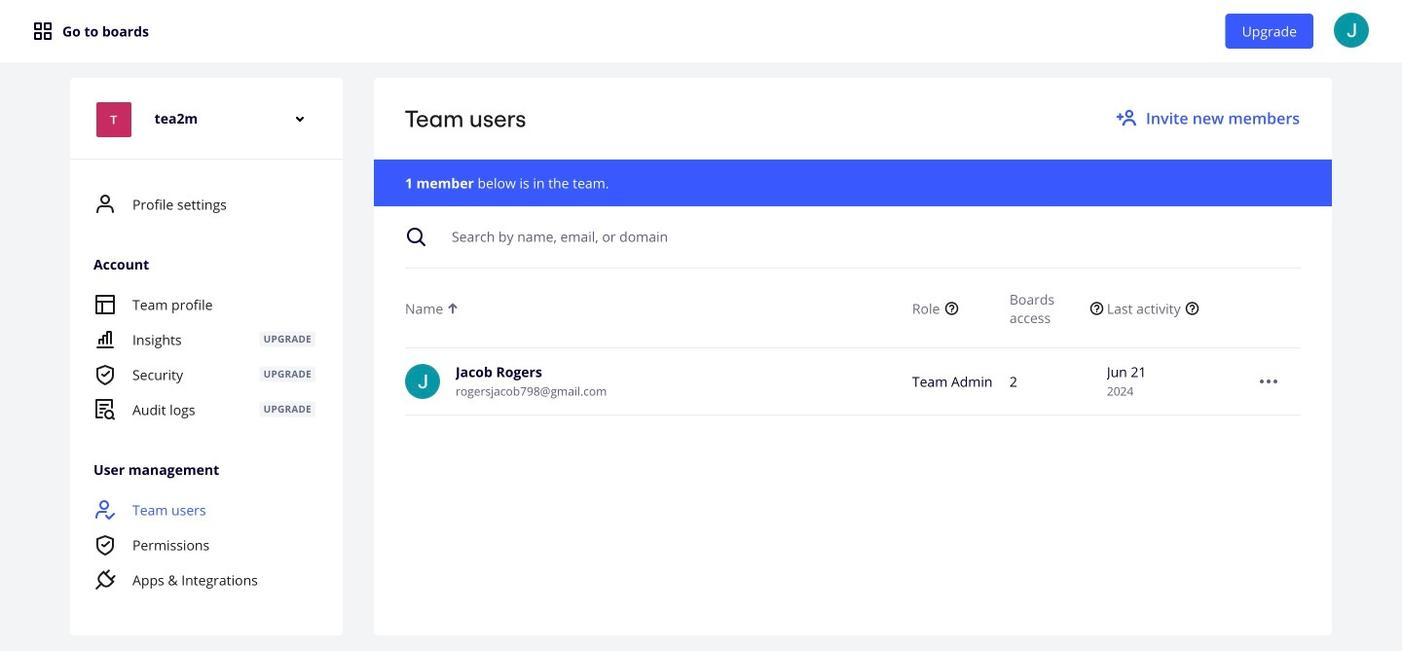 Task type: locate. For each thing, give the bounding box(es) containing it.
0 vertical spatial spagx image
[[405, 226, 428, 249]]

menu bar element
[[0, 0, 1402, 62]]

1 horizontal spatial spagx image
[[1257, 370, 1280, 393]]

1 vertical spatial spagx image
[[1115, 107, 1138, 130]]

spagx image
[[31, 19, 55, 43], [1115, 107, 1138, 130]]

0 horizontal spatial spagx image
[[31, 19, 55, 43]]

user menu: jacob rogers image
[[1334, 13, 1369, 48]]

1 info image from the left
[[944, 301, 959, 316]]

1 vertical spatial spagx image
[[1257, 370, 1280, 393]]

1 horizontal spatial info image
[[1185, 301, 1200, 316]]

spagx image
[[405, 226, 428, 249], [1257, 370, 1280, 393]]

menu
[[70, 187, 339, 614], [70, 287, 339, 427], [70, 493, 339, 598]]

0 horizontal spatial info image
[[944, 301, 959, 316]]

info image
[[1089, 301, 1105, 316]]

info image
[[944, 301, 959, 316], [1185, 301, 1200, 316]]

tab panel
[[374, 160, 1332, 416]]

1 menu from the top
[[70, 187, 339, 614]]

0 horizontal spatial spagx image
[[405, 226, 428, 249]]

0 vertical spatial spagx image
[[31, 19, 55, 43]]



Task type: vqa. For each thing, say whether or not it's contained in the screenshot.
"TAB PANEL"
yes



Task type: describe. For each thing, give the bounding box(es) containing it.
2 menu from the top
[[70, 287, 339, 427]]

spagx image inside menu bar element
[[31, 19, 55, 43]]

2 info image from the left
[[1185, 301, 1200, 316]]

3 menu from the top
[[70, 493, 339, 598]]

1 horizontal spatial spagx image
[[1115, 107, 1138, 130]]

Search by name, email, or domain text field
[[452, 220, 1283, 255]]



